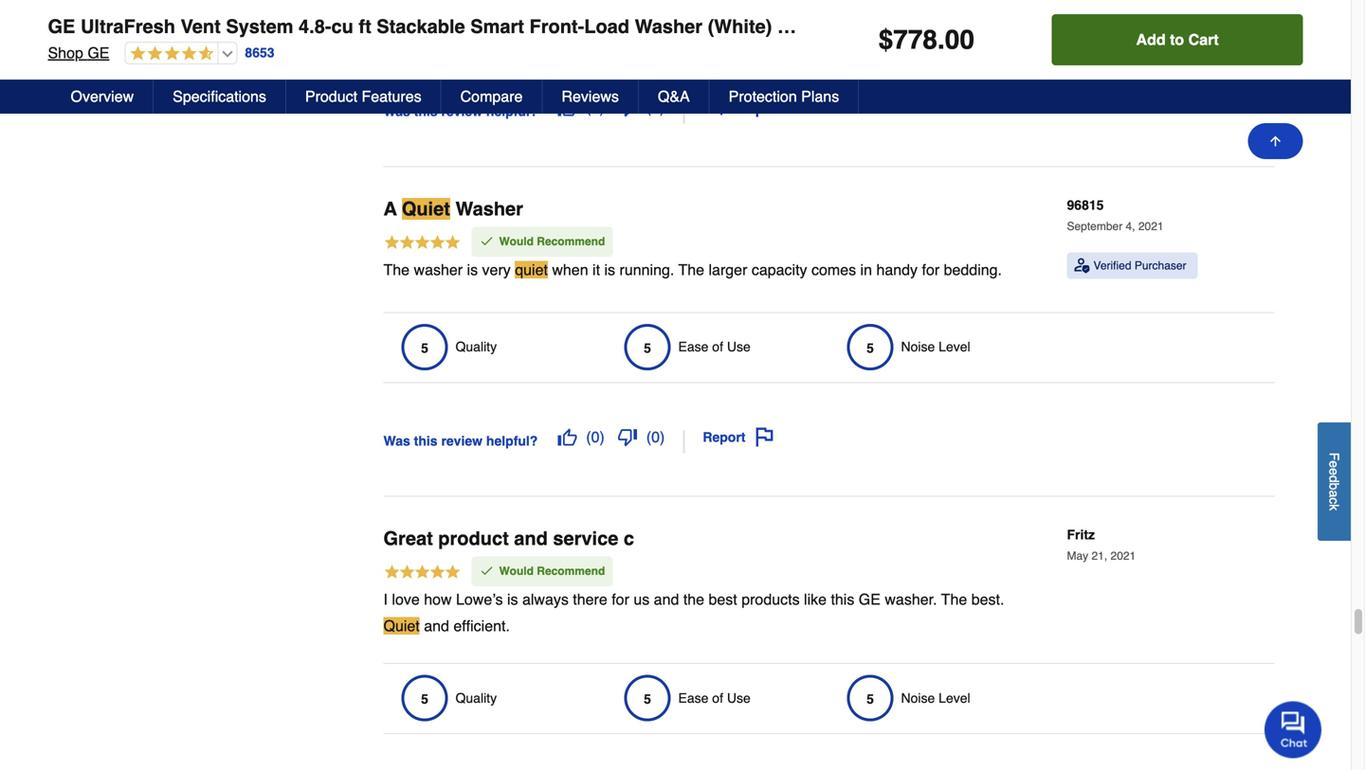 Task type: vqa. For each thing, say whether or not it's contained in the screenshot.
leftmost is
yes



Task type: describe. For each thing, give the bounding box(es) containing it.
cu
[[331, 16, 354, 37]]

how
[[424, 591, 452, 609]]

noise level for a
[[901, 339, 971, 355]]

system
[[226, 16, 293, 37]]

thumb down image for thumb up icon
[[618, 428, 637, 447]]

778
[[893, 25, 938, 55]]

shop
[[48, 44, 83, 62]]

4
[[421, 11, 428, 26]]

chat invite button image
[[1265, 701, 1323, 759]]

smart
[[471, 16, 524, 37]]

washer.
[[885, 591, 937, 609]]

us
[[634, 591, 650, 609]]

add
[[1136, 31, 1166, 48]]

f e e d b a c k button
[[1318, 423, 1351, 541]]

i
[[384, 591, 388, 609]]

very
[[482, 261, 511, 279]]

add to cart
[[1136, 31, 1219, 48]]

specifications button
[[154, 80, 286, 114]]

shop ge
[[48, 44, 109, 62]]

0 horizontal spatial and
[[424, 618, 449, 635]]

thumb up image
[[558, 98, 577, 117]]

to
[[1170, 31, 1184, 48]]

i love how lowe's is always there for us and the best products like this ge washer. the best. quiet and efficient.
[[384, 591, 1004, 635]]

) for thumb up icon
[[600, 428, 605, 446]]

quality for a
[[456, 339, 497, 355]]

reviews
[[562, 88, 619, 105]]

2021 for 96815
[[1139, 220, 1164, 233]]

ease of use for a
[[678, 339, 751, 355]]

this inside i love how lowe's is always there for us and the best products like this ge washer. the best. quiet and efficient.
[[831, 591, 855, 609]]

washer
[[414, 261, 463, 279]]

quiet
[[515, 261, 548, 279]]

1 e from the top
[[1327, 461, 1342, 468]]

1 horizontal spatial for
[[922, 261, 940, 279]]

flag image
[[755, 98, 774, 117]]

great product and service c
[[384, 528, 634, 550]]

the washer is very quiet when it is running. the larger capacity comes in handy for bedding.
[[384, 261, 1002, 279]]

ge inside i love how lowe's is always there for us and the best products like this ge washer. the best. quiet and efficient.
[[859, 591, 881, 609]]

0 for thumb up icon
[[591, 428, 600, 446]]

great
[[384, 528, 433, 550]]

recommend for a
[[537, 235, 605, 248]]

5 stars image for a
[[384, 234, 461, 254]]

1 vertical spatial c
[[624, 528, 634, 550]]

reviews button
[[543, 80, 639, 114]]

when
[[552, 261, 588, 279]]

( for thumb down image associated with thumb up icon
[[646, 428, 652, 446]]

ge ultrafresh vent system 4.8-cu ft stackable smart front-load washer (white) energy star
[[48, 16, 913, 37]]

compare button
[[441, 80, 543, 114]]

ease for great product and service c
[[678, 691, 709, 706]]

0 for thumb down image associated with thumb up icon
[[652, 428, 660, 446]]

0 horizontal spatial is
[[467, 261, 478, 279]]

ease for a
[[678, 339, 709, 355]]

fritz may 21, 2021
[[1067, 528, 1136, 563]]

efficient.
[[454, 618, 510, 635]]

was for thumb up icon
[[384, 434, 410, 449]]

verified
[[1094, 259, 1132, 272]]

96815 september 4, 2021
[[1067, 198, 1164, 233]]

8653
[[245, 45, 275, 60]]

larger
[[709, 261, 748, 279]]

arrow up image
[[1268, 134, 1283, 149]]

in
[[861, 261, 872, 279]]

love
[[392, 591, 420, 609]]

) for thumb down image associated with thumb up icon
[[660, 428, 665, 446]]

q&a
[[658, 88, 690, 105]]

2 horizontal spatial and
[[654, 591, 679, 609]]

fritz
[[1067, 528, 1095, 543]]

service
[[553, 528, 619, 550]]

ultrafresh
[[81, 16, 175, 37]]

the inside i love how lowe's is always there for us and the best products like this ge washer. the best. quiet and efficient.
[[941, 591, 967, 609]]

quality for great product and service c
[[456, 691, 497, 706]]

product features
[[305, 88, 422, 105]]

use for great product and service c
[[727, 691, 751, 706]]

f e e d b a c k
[[1327, 453, 1342, 511]]

f
[[1327, 453, 1342, 461]]

features
[[362, 88, 422, 105]]

may
[[1067, 550, 1089, 563]]

flag image
[[755, 428, 774, 447]]

.
[[938, 25, 945, 55]]

( 0 ) for thumb up image
[[586, 98, 605, 116]]

ease of use for great product and service c
[[678, 691, 751, 706]]

0 vertical spatial and
[[514, 528, 548, 550]]

the
[[683, 591, 705, 609]]

0 horizontal spatial ge
[[48, 16, 75, 37]]

was this review helpful? for thumb up icon
[[384, 434, 538, 449]]

helpful? for thumb up icon
[[486, 434, 538, 449]]

there
[[573, 591, 608, 609]]

verified purchaser icon image
[[1075, 258, 1090, 273]]

specifications
[[173, 88, 266, 105]]

b
[[1327, 483, 1342, 490]]

add to cart button
[[1052, 14, 1303, 65]]

96815
[[1067, 198, 1104, 213]]

vent
[[181, 16, 221, 37]]

q&a button
[[639, 80, 710, 114]]

( 0 ) for thumb up image thumb down image
[[646, 98, 665, 116]]

it
[[593, 261, 600, 279]]

protection
[[729, 88, 797, 105]]

bedding.
[[944, 261, 1002, 279]]

protection plans button
[[710, 80, 859, 114]]

$ 778 . 00
[[879, 25, 975, 55]]

4.8-
[[299, 16, 331, 37]]

report for flag image at the right of the page
[[703, 100, 746, 115]]

0 for thumb up image thumb down image
[[652, 98, 660, 116]]

review for thumb up image
[[441, 104, 483, 119]]

a quiet washer
[[384, 198, 523, 220]]

products
[[742, 591, 800, 609]]



Task type: locate. For each thing, give the bounding box(es) containing it.
4,
[[1126, 220, 1135, 233]]

2 e from the top
[[1327, 468, 1342, 476]]

2 helpful? from the top
[[486, 434, 538, 449]]

of for a
[[712, 339, 723, 355]]

0 vertical spatial level
[[939, 339, 971, 355]]

( 0 )
[[586, 98, 605, 116], [646, 98, 665, 116], [586, 428, 605, 446], [646, 428, 665, 446]]

2021
[[1139, 220, 1164, 233], [1111, 550, 1136, 563]]

0 vertical spatial thumb down image
[[618, 98, 637, 117]]

protection plans
[[729, 88, 839, 105]]

2 quality from the top
[[456, 339, 497, 355]]

e up b
[[1327, 468, 1342, 476]]

1 vertical spatial this
[[414, 434, 438, 449]]

0 vertical spatial quiet
[[402, 198, 450, 220]]

0 vertical spatial ease
[[678, 10, 709, 25]]

cart
[[1189, 31, 1219, 48]]

1 horizontal spatial is
[[507, 591, 518, 609]]

21,
[[1092, 550, 1108, 563]]

level for great product and service c
[[939, 691, 971, 706]]

was this review helpful? for thumb up image
[[384, 104, 538, 119]]

ease of use up q&a button
[[678, 10, 751, 25]]

use for a
[[727, 339, 751, 355]]

for
[[922, 261, 940, 279], [612, 591, 629, 609]]

2 vertical spatial ge
[[859, 591, 881, 609]]

report button
[[696, 91, 781, 124], [696, 421, 781, 454]]

ease of use down i love how lowe's is always there for us and the best products like this ge washer. the best. quiet and efficient.
[[678, 691, 751, 706]]

ge up "shop"
[[48, 16, 75, 37]]

2 thumb down image from the top
[[618, 428, 637, 447]]

product
[[438, 528, 509, 550]]

0 horizontal spatial washer
[[456, 198, 523, 220]]

1 vertical spatial noise level
[[901, 691, 971, 706]]

5 stars image up washer
[[384, 234, 461, 254]]

ease down the washer is very quiet when it is running. the larger capacity comes in handy for bedding.
[[678, 339, 709, 355]]

quiet down love
[[384, 618, 420, 635]]

for left us
[[612, 591, 629, 609]]

would
[[499, 235, 534, 248], [499, 565, 534, 578]]

0 horizontal spatial for
[[612, 591, 629, 609]]

( for thumb up image
[[586, 98, 591, 116]]

was
[[384, 104, 410, 119], [384, 434, 410, 449]]

1 5 stars image from the top
[[384, 234, 461, 254]]

this
[[414, 104, 438, 119], [414, 434, 438, 449], [831, 591, 855, 609]]

1 vertical spatial helpful?
[[486, 434, 538, 449]]

( for thumb up icon
[[586, 428, 591, 446]]

1 vertical spatial review
[[441, 434, 483, 449]]

ft
[[359, 16, 371, 37]]

5 stars image
[[384, 234, 461, 254], [384, 564, 461, 584]]

0 horizontal spatial 2021
[[1111, 550, 1136, 563]]

1 noise level from the top
[[901, 339, 971, 355]]

0 vertical spatial of
[[712, 10, 723, 25]]

2 vertical spatial ease
[[678, 691, 709, 706]]

2 level from the top
[[939, 691, 971, 706]]

noise
[[901, 339, 935, 355], [901, 691, 935, 706]]

energy
[[777, 16, 857, 37]]

is
[[467, 261, 478, 279], [604, 261, 615, 279], [507, 591, 518, 609]]

1 recommend from the top
[[537, 235, 605, 248]]

overview
[[71, 88, 134, 105]]

would recommend up always
[[499, 565, 605, 578]]

is left always
[[507, 591, 518, 609]]

0 horizontal spatial c
[[624, 528, 634, 550]]

overview button
[[52, 80, 154, 114]]

1 vertical spatial level
[[939, 691, 971, 706]]

( 0 ) for thumb up icon
[[586, 428, 605, 446]]

report left flag image at the right of the page
[[703, 100, 746, 115]]

1 horizontal spatial 2021
[[1139, 220, 1164, 233]]

thumb down image right thumb up icon
[[618, 428, 637, 447]]

1 vertical spatial thumb down image
[[618, 428, 637, 447]]

2 report from the top
[[703, 430, 746, 445]]

0 vertical spatial was this review helpful?
[[384, 104, 538, 119]]

0 vertical spatial use
[[727, 10, 751, 25]]

1 use from the top
[[727, 10, 751, 25]]

purchaser
[[1135, 259, 1187, 272]]

was for thumb up image
[[384, 104, 410, 119]]

0 vertical spatial helpful?
[[486, 104, 538, 119]]

ge right "shop"
[[88, 44, 109, 62]]

2021 right 21,
[[1111, 550, 1136, 563]]

stackable
[[377, 16, 465, 37]]

helpful? left thumb up image
[[486, 104, 538, 119]]

0 vertical spatial was
[[384, 104, 410, 119]]

2 horizontal spatial the
[[941, 591, 967, 609]]

2 horizontal spatial is
[[604, 261, 615, 279]]

1 level from the top
[[939, 339, 971, 355]]

report
[[703, 100, 746, 115], [703, 430, 746, 445]]

plans
[[801, 88, 839, 105]]

1 horizontal spatial washer
[[635, 16, 703, 37]]

would recommend for great product and service c
[[499, 565, 605, 578]]

1 vertical spatial and
[[654, 591, 679, 609]]

would recommend for a
[[499, 235, 605, 248]]

1 would from the top
[[499, 235, 534, 248]]

5 stars image up how
[[384, 564, 461, 584]]

1 vertical spatial 2021
[[1111, 550, 1136, 563]]

2 was from the top
[[384, 434, 410, 449]]

this for thumb up image
[[414, 104, 438, 119]]

report button for thumb up image thumb down image
[[696, 91, 781, 124]]

0 vertical spatial 2021
[[1139, 220, 1164, 233]]

0 vertical spatial ease of use
[[678, 10, 751, 25]]

1 vertical spatial ease
[[678, 339, 709, 355]]

0 vertical spatial would
[[499, 235, 534, 248]]

c down b
[[1327, 498, 1342, 505]]

ease down i love how lowe's is always there for us and the best products like this ge washer. the best. quiet and efficient.
[[678, 691, 709, 706]]

noise for great product and service c
[[901, 691, 935, 706]]

load
[[584, 16, 630, 37]]

2 would recommend from the top
[[499, 565, 605, 578]]

thumb down image left q&a
[[618, 98, 637, 117]]

the left best.
[[941, 591, 967, 609]]

) for thumb up image
[[600, 98, 605, 116]]

ease
[[678, 10, 709, 25], [678, 339, 709, 355], [678, 691, 709, 706]]

would right checkmark icon
[[499, 565, 534, 578]]

1 would recommend from the top
[[499, 235, 605, 248]]

(
[[586, 98, 591, 116], [646, 98, 652, 116], [586, 428, 591, 446], [646, 428, 652, 446]]

checkmark image
[[479, 564, 494, 579]]

d
[[1327, 476, 1342, 483]]

1 horizontal spatial c
[[1327, 498, 1342, 505]]

c inside "f e e d b a c k" button
[[1327, 498, 1342, 505]]

5 stars image for great product and service c
[[384, 564, 461, 584]]

1 vertical spatial noise
[[901, 691, 935, 706]]

helpful?
[[486, 104, 538, 119], [486, 434, 538, 449]]

e up d
[[1327, 461, 1342, 468]]

3 quality from the top
[[456, 691, 497, 706]]

$
[[879, 25, 893, 55]]

1 vertical spatial washer
[[456, 198, 523, 220]]

0 vertical spatial this
[[414, 104, 438, 119]]

1 vertical spatial was this review helpful?
[[384, 434, 538, 449]]

quality down very
[[456, 339, 497, 355]]

thumb down image for thumb up image
[[618, 98, 637, 117]]

noise level for great product and service c
[[901, 691, 971, 706]]

september
[[1067, 220, 1123, 233]]

2 noise level from the top
[[901, 691, 971, 706]]

1 vertical spatial was
[[384, 434, 410, 449]]

report button for thumb down image associated with thumb up icon
[[696, 421, 781, 454]]

2 vertical spatial and
[[424, 618, 449, 635]]

ge
[[48, 16, 75, 37], [88, 44, 109, 62], [859, 591, 881, 609]]

product features button
[[286, 80, 441, 114]]

product
[[305, 88, 357, 105]]

2 ease of use from the top
[[678, 339, 751, 355]]

2 use from the top
[[727, 339, 751, 355]]

2 horizontal spatial ge
[[859, 591, 881, 609]]

would recommend up when
[[499, 235, 605, 248]]

would recommend
[[499, 235, 605, 248], [499, 565, 605, 578]]

k
[[1327, 505, 1342, 511]]

0 vertical spatial c
[[1327, 498, 1342, 505]]

1 vertical spatial report button
[[696, 421, 781, 454]]

3 of from the top
[[712, 691, 723, 706]]

1 vertical spatial ease of use
[[678, 339, 751, 355]]

1 noise from the top
[[901, 339, 935, 355]]

0 vertical spatial quality
[[456, 10, 497, 25]]

level
[[939, 339, 971, 355], [939, 691, 971, 706]]

2 ease from the top
[[678, 339, 709, 355]]

1 review from the top
[[441, 104, 483, 119]]

quiet inside i love how lowe's is always there for us and the best products like this ge washer. the best. quiet and efficient.
[[384, 618, 420, 635]]

and right us
[[654, 591, 679, 609]]

would for great product and service c
[[499, 565, 534, 578]]

3 ease from the top
[[678, 691, 709, 706]]

2 would from the top
[[499, 565, 534, 578]]

for right handy
[[922, 261, 940, 279]]

recommend for great product and service c
[[537, 565, 605, 578]]

2 vertical spatial quality
[[456, 691, 497, 706]]

2021 inside 96815 september 4, 2021
[[1139, 220, 1164, 233]]

2 vertical spatial use
[[727, 691, 751, 706]]

use
[[727, 10, 751, 25], [727, 339, 751, 355], [727, 691, 751, 706]]

0 vertical spatial report button
[[696, 91, 781, 124]]

1 helpful? from the top
[[486, 104, 538, 119]]

front-
[[530, 16, 584, 37]]

( for thumb up image thumb down image
[[646, 98, 652, 116]]

(white)
[[708, 16, 772, 37]]

is inside i love how lowe's is always there for us and the best products like this ge washer. the best. quiet and efficient.
[[507, 591, 518, 609]]

is left very
[[467, 261, 478, 279]]

lowe's
[[456, 591, 503, 609]]

washer up checkmark image
[[456, 198, 523, 220]]

best.
[[972, 591, 1004, 609]]

the left washer
[[384, 261, 410, 279]]

checkmark image
[[479, 234, 494, 249]]

1 of from the top
[[712, 10, 723, 25]]

1 ease of use from the top
[[678, 10, 751, 25]]

was this review helpful?
[[384, 104, 538, 119], [384, 434, 538, 449]]

2 vertical spatial ease of use
[[678, 691, 751, 706]]

level for a
[[939, 339, 971, 355]]

1 vertical spatial of
[[712, 339, 723, 355]]

always
[[522, 591, 569, 609]]

2021 for fritz
[[1111, 550, 1136, 563]]

1 vertical spatial recommend
[[537, 565, 605, 578]]

2 report button from the top
[[696, 421, 781, 454]]

comes
[[812, 261, 856, 279]]

would right checkmark image
[[499, 235, 534, 248]]

1 vertical spatial would recommend
[[499, 565, 605, 578]]

helpful? for thumb up image
[[486, 104, 538, 119]]

for inside i love how lowe's is always there for us and the best products like this ge washer. the best. quiet and efficient.
[[612, 591, 629, 609]]

0 vertical spatial noise level
[[901, 339, 971, 355]]

2 was this review helpful? from the top
[[384, 434, 538, 449]]

a
[[1327, 490, 1342, 498]]

1 vertical spatial would
[[499, 565, 534, 578]]

handy
[[877, 261, 918, 279]]

of for great product and service c
[[712, 691, 723, 706]]

review for thumb up icon
[[441, 434, 483, 449]]

( 0 ) for thumb down image associated with thumb up icon
[[646, 428, 665, 446]]

1 vertical spatial use
[[727, 339, 751, 355]]

2021 right 4,
[[1139, 220, 1164, 233]]

recommend
[[537, 235, 605, 248], [537, 565, 605, 578]]

report left flag icon
[[703, 430, 746, 445]]

this for thumb up icon
[[414, 434, 438, 449]]

report for flag icon
[[703, 430, 746, 445]]

0 for thumb up image
[[591, 98, 600, 116]]

the left larger
[[679, 261, 705, 279]]

would for a
[[499, 235, 534, 248]]

2 of from the top
[[712, 339, 723, 355]]

and down how
[[424, 618, 449, 635]]

best
[[709, 591, 737, 609]]

1 was this review helpful? from the top
[[384, 104, 538, 119]]

0 vertical spatial for
[[922, 261, 940, 279]]

compare
[[460, 88, 523, 105]]

quality down efficient. at bottom left
[[456, 691, 497, 706]]

noise for a
[[901, 339, 935, 355]]

1 vertical spatial 5 stars image
[[384, 564, 461, 584]]

00
[[945, 25, 975, 55]]

0 vertical spatial washer
[[635, 16, 703, 37]]

quality right 4
[[456, 10, 497, 25]]

1 thumb down image from the top
[[618, 98, 637, 117]]

2 noise from the top
[[901, 691, 935, 706]]

running.
[[620, 261, 674, 279]]

2021 inside fritz may 21, 2021
[[1111, 550, 1136, 563]]

1 vertical spatial quality
[[456, 339, 497, 355]]

is right it
[[604, 261, 615, 279]]

1 vertical spatial ge
[[88, 44, 109, 62]]

3 use from the top
[[727, 691, 751, 706]]

0 vertical spatial 5 stars image
[[384, 234, 461, 254]]

ease up q&a
[[678, 10, 709, 25]]

ge left washer.
[[859, 591, 881, 609]]

1 vertical spatial quiet
[[384, 618, 420, 635]]

and
[[514, 528, 548, 550], [654, 591, 679, 609], [424, 618, 449, 635]]

1 ease from the top
[[678, 10, 709, 25]]

and left 'service'
[[514, 528, 548, 550]]

verified purchaser
[[1094, 259, 1187, 272]]

1 horizontal spatial the
[[679, 261, 705, 279]]

2 vertical spatial of
[[712, 691, 723, 706]]

) for thumb up image thumb down image
[[660, 98, 665, 116]]

thumb up image
[[558, 428, 577, 447]]

quiet right a
[[402, 198, 450, 220]]

c
[[1327, 498, 1342, 505], [624, 528, 634, 550]]

2 recommend from the top
[[537, 565, 605, 578]]

2 review from the top
[[441, 434, 483, 449]]

0 vertical spatial ge
[[48, 16, 75, 37]]

2 vertical spatial this
[[831, 591, 855, 609]]

1 horizontal spatial and
[[514, 528, 548, 550]]

ease of use down larger
[[678, 339, 751, 355]]

capacity
[[752, 261, 807, 279]]

of
[[712, 10, 723, 25], [712, 339, 723, 355], [712, 691, 723, 706]]

c right 'service'
[[624, 528, 634, 550]]

like
[[804, 591, 827, 609]]

1 vertical spatial for
[[612, 591, 629, 609]]

0 vertical spatial review
[[441, 104, 483, 119]]

recommend up when
[[537, 235, 605, 248]]

washer right load
[[635, 16, 703, 37]]

0 vertical spatial noise
[[901, 339, 935, 355]]

1 quality from the top
[[456, 10, 497, 25]]

helpful? left thumb up icon
[[486, 434, 538, 449]]

0 vertical spatial recommend
[[537, 235, 605, 248]]

3 ease of use from the top
[[678, 691, 751, 706]]

0 vertical spatial would recommend
[[499, 235, 605, 248]]

1 horizontal spatial ge
[[88, 44, 109, 62]]

1 report button from the top
[[696, 91, 781, 124]]

0 horizontal spatial the
[[384, 261, 410, 279]]

star
[[862, 16, 913, 37]]

1 report from the top
[[703, 100, 746, 115]]

thumb down image
[[618, 98, 637, 117], [618, 428, 637, 447]]

1 was from the top
[[384, 104, 410, 119]]

4.6 stars image
[[126, 46, 214, 63]]

a
[[384, 198, 397, 220]]

1 vertical spatial report
[[703, 430, 746, 445]]

recommend up there
[[537, 565, 605, 578]]

2 5 stars image from the top
[[384, 564, 461, 584]]

0 vertical spatial report
[[703, 100, 746, 115]]



